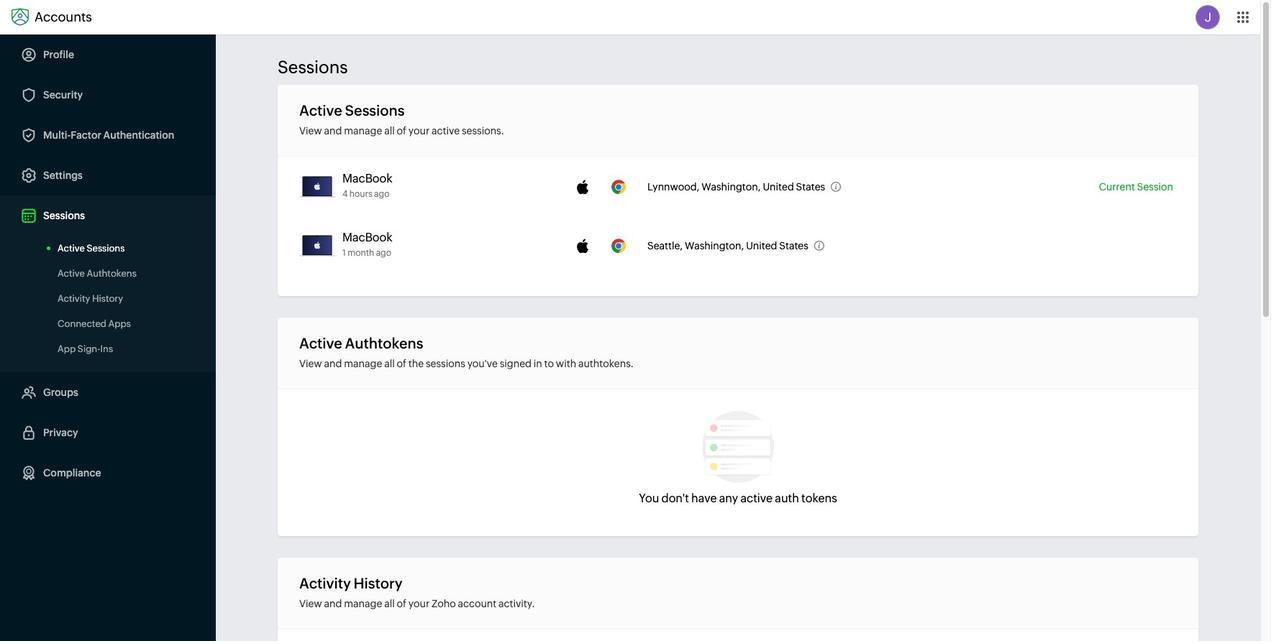 Task type: describe. For each thing, give the bounding box(es) containing it.
ins
[[100, 344, 113, 355]]

manage for history
[[344, 599, 382, 610]]

don't
[[662, 492, 689, 506]]

profile
[[43, 49, 74, 60]]

privacy
[[43, 428, 78, 439]]

authentication
[[103, 130, 174, 141]]

settings
[[43, 170, 83, 181]]

manage for sessions
[[344, 125, 382, 137]]

states for seattle, washington, united states
[[780, 240, 809, 252]]

compliance
[[43, 468, 101, 479]]

tokens
[[802, 492, 838, 506]]

activity for activity history view and manage all of your zoho account activity.
[[299, 576, 351, 592]]

states for lynnwood, washington, united states
[[796, 181, 826, 193]]

sessions.
[[462, 125, 504, 137]]

macbook 4 hours ago
[[343, 172, 393, 199]]

seattle,
[[648, 240, 683, 252]]

lynnwood,
[[648, 181, 700, 193]]

hours
[[350, 189, 373, 199]]

activity for activity history
[[58, 294, 90, 304]]

activity history
[[58, 294, 123, 304]]

and for authtokens
[[324, 358, 342, 370]]

current
[[1099, 181, 1136, 193]]

manage for authtokens
[[344, 358, 382, 370]]

with
[[556, 358, 577, 370]]

you
[[639, 492, 659, 506]]

all for history
[[384, 599, 395, 610]]

sign-
[[78, 344, 100, 355]]

info image
[[831, 182, 841, 192]]

your for sessions
[[409, 125, 430, 137]]

of for authtokens
[[397, 358, 407, 370]]

active sessions
[[58, 243, 125, 254]]

authtokens for active authtokens
[[87, 268, 137, 279]]

session
[[1138, 181, 1174, 193]]

1 horizontal spatial active
[[741, 492, 773, 506]]

and for sessions
[[324, 125, 342, 137]]

any
[[720, 492, 739, 506]]

authtokens.
[[579, 358, 634, 370]]

active authtokens
[[58, 268, 137, 279]]

active authtokens view and manage all of the sessions you've signed in to with authtokens.
[[299, 335, 634, 370]]

month
[[348, 248, 374, 258]]

auth
[[775, 492, 799, 506]]

history for activity history
[[92, 294, 123, 304]]

washington, for lynnwood,
[[702, 181, 761, 193]]

your for history
[[409, 599, 430, 610]]

united for seattle, washington, united states
[[746, 240, 778, 252]]

multi-factor authentication
[[43, 130, 174, 141]]

app
[[58, 344, 76, 355]]

to
[[545, 358, 554, 370]]

sessions
[[426, 358, 465, 370]]

zoho
[[432, 599, 456, 610]]

os_osx image
[[576, 180, 590, 194]]

view for activity history
[[299, 599, 322, 610]]



Task type: locate. For each thing, give the bounding box(es) containing it.
1 vertical spatial all
[[384, 358, 395, 370]]

ago for lynnwood, washington, united states
[[374, 189, 390, 199]]

0 vertical spatial macbook
[[343, 172, 393, 186]]

active for active sessions view and manage all of your active sessions.
[[299, 102, 342, 119]]

0 vertical spatial united
[[763, 181, 794, 193]]

0 horizontal spatial active
[[432, 125, 460, 137]]

1 horizontal spatial activity
[[299, 576, 351, 592]]

states
[[796, 181, 826, 193], [780, 240, 809, 252]]

1 vertical spatial of
[[397, 358, 407, 370]]

macbook
[[343, 172, 393, 186], [343, 231, 393, 245]]

authtokens for active authtokens view and manage all of the sessions you've signed in to with authtokens.
[[345, 335, 423, 352]]

and
[[324, 125, 342, 137], [324, 358, 342, 370], [324, 599, 342, 610]]

1 vertical spatial view
[[299, 358, 322, 370]]

states left info image
[[780, 240, 809, 252]]

multi-
[[43, 130, 71, 141]]

0 vertical spatial all
[[384, 125, 395, 137]]

1 vertical spatial states
[[780, 240, 809, 252]]

washington, for seattle,
[[685, 240, 744, 252]]

1 vertical spatial authtokens
[[345, 335, 423, 352]]

0 vertical spatial active
[[432, 125, 460, 137]]

manage inside active sessions view and manage all of your active sessions.
[[344, 125, 382, 137]]

united left info icon
[[763, 181, 794, 193]]

of inside active sessions view and manage all of your active sessions.
[[397, 125, 407, 137]]

all inside activity history view and manage all of your zoho account activity.
[[384, 599, 395, 610]]

of for history
[[397, 599, 407, 610]]

factor
[[71, 130, 101, 141]]

info image
[[815, 241, 825, 251]]

washington, right seattle,
[[685, 240, 744, 252]]

1 vertical spatial washington,
[[685, 240, 744, 252]]

in
[[534, 358, 542, 370]]

0 vertical spatial authtokens
[[87, 268, 137, 279]]

security
[[43, 89, 83, 101]]

0 vertical spatial and
[[324, 125, 342, 137]]

your left zoho
[[409, 599, 430, 610]]

states left info icon
[[796, 181, 826, 193]]

have
[[692, 492, 717, 506]]

2 vertical spatial view
[[299, 599, 322, 610]]

history
[[92, 294, 123, 304], [354, 576, 403, 592]]

active sessions view and manage all of your active sessions.
[[299, 102, 504, 137]]

active inside active sessions view and manage all of your active sessions.
[[432, 125, 460, 137]]

macbook for seattle, washington, united states
[[343, 231, 393, 245]]

activity.
[[499, 599, 535, 610]]

united for lynnwood, washington, united states
[[763, 181, 794, 193]]

all for authtokens
[[384, 358, 395, 370]]

signed
[[500, 358, 532, 370]]

of for sessions
[[397, 125, 407, 137]]

view inside active authtokens view and manage all of the sessions you've signed in to with authtokens.
[[299, 358, 322, 370]]

activity history view and manage all of your zoho account activity.
[[299, 576, 535, 610]]

2 of from the top
[[397, 358, 407, 370]]

account
[[458, 599, 497, 610]]

active
[[299, 102, 342, 119], [58, 243, 85, 254], [58, 268, 85, 279], [299, 335, 342, 352]]

1 vertical spatial and
[[324, 358, 342, 370]]

all inside active sessions view and manage all of your active sessions.
[[384, 125, 395, 137]]

ago inside macbook 1 month ago
[[376, 248, 391, 258]]

and inside active sessions view and manage all of your active sessions.
[[324, 125, 342, 137]]

active right any
[[741, 492, 773, 506]]

2 macbook from the top
[[343, 231, 393, 245]]

active for active sessions
[[58, 243, 85, 254]]

0 vertical spatial view
[[299, 125, 322, 137]]

authtokens
[[87, 268, 137, 279], [345, 335, 423, 352]]

your inside activity history view and manage all of your zoho account activity.
[[409, 599, 430, 610]]

0 vertical spatial of
[[397, 125, 407, 137]]

all up macbook 4 hours ago
[[384, 125, 395, 137]]

sessions
[[278, 58, 348, 77], [345, 102, 405, 119], [43, 210, 85, 222], [87, 243, 125, 254]]

active left sessions.
[[432, 125, 460, 137]]

3 view from the top
[[299, 599, 322, 610]]

0 horizontal spatial activity
[[58, 294, 90, 304]]

macbook 1 month ago
[[343, 231, 393, 258]]

2 vertical spatial and
[[324, 599, 342, 610]]

active for active authtokens view and manage all of the sessions you've signed in to with authtokens.
[[299, 335, 342, 352]]

connected
[[58, 319, 106, 330]]

2 vertical spatial manage
[[344, 599, 382, 610]]

view inside active sessions view and manage all of your active sessions.
[[299, 125, 322, 137]]

macbook up month
[[343, 231, 393, 245]]

seattle, washington, united states
[[648, 240, 809, 252]]

2 your from the top
[[409, 599, 430, 610]]

all
[[384, 125, 395, 137], [384, 358, 395, 370], [384, 599, 395, 610]]

1 vertical spatial your
[[409, 599, 430, 610]]

1 vertical spatial united
[[746, 240, 778, 252]]

view inside activity history view and manage all of your zoho account activity.
[[299, 599, 322, 610]]

3 of from the top
[[397, 599, 407, 610]]

authtokens inside active authtokens view and manage all of the sessions you've signed in to with authtokens.
[[345, 335, 423, 352]]

1 your from the top
[[409, 125, 430, 137]]

all left the
[[384, 358, 395, 370]]

3 and from the top
[[324, 599, 342, 610]]

1 vertical spatial manage
[[344, 358, 382, 370]]

apps
[[108, 319, 131, 330]]

1 vertical spatial macbook
[[343, 231, 393, 245]]

manage inside active authtokens view and manage all of the sessions you've signed in to with authtokens.
[[344, 358, 382, 370]]

your inside active sessions view and manage all of your active sessions.
[[409, 125, 430, 137]]

2 and from the top
[[324, 358, 342, 370]]

1 vertical spatial active
[[741, 492, 773, 506]]

you've
[[468, 358, 498, 370]]

2 all from the top
[[384, 358, 395, 370]]

1 all from the top
[[384, 125, 395, 137]]

history for activity history view and manage all of your zoho account activity.
[[354, 576, 403, 592]]

2 vertical spatial all
[[384, 599, 395, 610]]

all left zoho
[[384, 599, 395, 610]]

activity inside activity history view and manage all of your zoho account activity.
[[299, 576, 351, 592]]

activity
[[58, 294, 90, 304], [299, 576, 351, 592]]

1
[[343, 248, 346, 258]]

0 vertical spatial manage
[[344, 125, 382, 137]]

0 vertical spatial history
[[92, 294, 123, 304]]

4
[[343, 189, 348, 199]]

1 horizontal spatial history
[[354, 576, 403, 592]]

view for active authtokens
[[299, 358, 322, 370]]

1 vertical spatial activity
[[299, 576, 351, 592]]

sessions inside active sessions view and manage all of your active sessions.
[[345, 102, 405, 119]]

app sign-ins
[[58, 344, 113, 355]]

your left sessions.
[[409, 125, 430, 137]]

0 horizontal spatial authtokens
[[87, 268, 137, 279]]

the
[[409, 358, 424, 370]]

1 manage from the top
[[344, 125, 382, 137]]

united left info image
[[746, 240, 778, 252]]

of inside activity history view and manage all of your zoho account activity.
[[397, 599, 407, 610]]

you don't have any active auth tokens
[[639, 492, 838, 506]]

0 vertical spatial your
[[409, 125, 430, 137]]

washington, right "lynnwood," at the right of page
[[702, 181, 761, 193]]

of
[[397, 125, 407, 137], [397, 358, 407, 370], [397, 599, 407, 610]]

your
[[409, 125, 430, 137], [409, 599, 430, 610]]

history inside activity history view and manage all of your zoho account activity.
[[354, 576, 403, 592]]

accounts
[[35, 9, 92, 24]]

macbook for lynnwood, washington, united states
[[343, 172, 393, 186]]

and inside active authtokens view and manage all of the sessions you've signed in to with authtokens.
[[324, 358, 342, 370]]

manage
[[344, 125, 382, 137], [344, 358, 382, 370], [344, 599, 382, 610]]

authtokens down active sessions
[[87, 268, 137, 279]]

manage inside activity history view and manage all of your zoho account activity.
[[344, 599, 382, 610]]

all for sessions
[[384, 125, 395, 137]]

2 vertical spatial of
[[397, 599, 407, 610]]

1 macbook from the top
[[343, 172, 393, 186]]

1 and from the top
[[324, 125, 342, 137]]

0 vertical spatial washington,
[[702, 181, 761, 193]]

2 manage from the top
[[344, 358, 382, 370]]

0 vertical spatial states
[[796, 181, 826, 193]]

and inside activity history view and manage all of your zoho account activity.
[[324, 599, 342, 610]]

united
[[763, 181, 794, 193], [746, 240, 778, 252]]

1 vertical spatial history
[[354, 576, 403, 592]]

ago inside macbook 4 hours ago
[[374, 189, 390, 199]]

all inside active authtokens view and manage all of the sessions you've signed in to with authtokens.
[[384, 358, 395, 370]]

ago right month
[[376, 248, 391, 258]]

authtokens up the
[[345, 335, 423, 352]]

active for active authtokens
[[58, 268, 85, 279]]

current session
[[1099, 181, 1174, 193]]

2 view from the top
[[299, 358, 322, 370]]

lynnwood, washington, united states
[[648, 181, 826, 193]]

active inside active authtokens view and manage all of the sessions you've signed in to with authtokens.
[[299, 335, 342, 352]]

connected apps
[[58, 319, 131, 330]]

1 view from the top
[[299, 125, 322, 137]]

os_osx image
[[576, 239, 590, 253]]

0 horizontal spatial history
[[92, 294, 123, 304]]

ago for seattle, washington, united states
[[376, 248, 391, 258]]

and for history
[[324, 599, 342, 610]]

groups
[[43, 387, 78, 399]]

1 vertical spatial ago
[[376, 248, 391, 258]]

ago right hours
[[374, 189, 390, 199]]

0 vertical spatial activity
[[58, 294, 90, 304]]

view for active sessions
[[299, 125, 322, 137]]

3 all from the top
[[384, 599, 395, 610]]

0 vertical spatial ago
[[374, 189, 390, 199]]

1 of from the top
[[397, 125, 407, 137]]

washington,
[[702, 181, 761, 193], [685, 240, 744, 252]]

view
[[299, 125, 322, 137], [299, 358, 322, 370], [299, 599, 322, 610]]

1 horizontal spatial authtokens
[[345, 335, 423, 352]]

of inside active authtokens view and manage all of the sessions you've signed in to with authtokens.
[[397, 358, 407, 370]]

ago
[[374, 189, 390, 199], [376, 248, 391, 258]]

active inside active sessions view and manage all of your active sessions.
[[299, 102, 342, 119]]

3 manage from the top
[[344, 599, 382, 610]]

active
[[432, 125, 460, 137], [741, 492, 773, 506]]

macbook up hours
[[343, 172, 393, 186]]



Task type: vqa. For each thing, say whether or not it's contained in the screenshot.
lynnwood, washington, united states
yes



